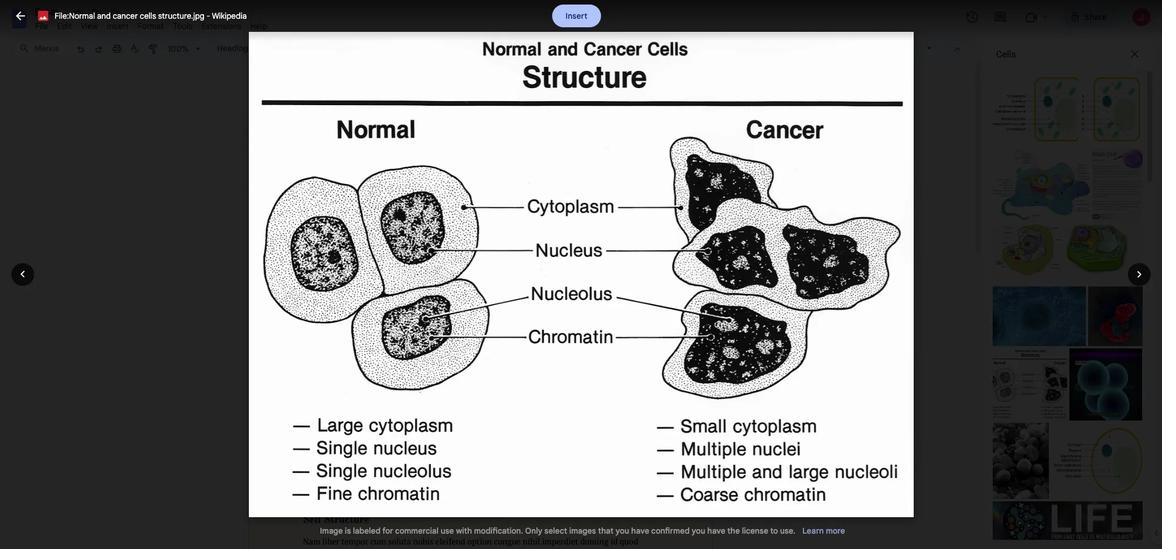 Task type: describe. For each thing, give the bounding box(es) containing it.
images
[[570, 526, 596, 536]]

image
[[320, 526, 343, 536]]

application containing file:normal and cancer cells structure.jpg - wikipedia
[[0, 0, 1163, 549]]

license
[[742, 526, 769, 536]]

is
[[345, 526, 351, 536]]

cells
[[140, 11, 156, 21]]

commercial
[[395, 526, 439, 536]]

for
[[383, 526, 393, 536]]

Menus field
[[14, 40, 71, 56]]

only
[[525, 526, 543, 536]]

select
[[545, 526, 568, 536]]

close image
[[14, 9, 27, 23]]

wikipedia
[[212, 11, 247, 21]]

2 you from the left
[[692, 526, 706, 536]]

-
[[207, 11, 210, 21]]

file:normal
[[55, 11, 95, 21]]

modification.
[[474, 526, 523, 536]]

confirmed
[[652, 526, 690, 536]]

insert
[[566, 11, 588, 21]]

file:normal and cancer cells structure.jpg - wikipedia link
[[55, 5, 247, 27]]

cancer
[[113, 11, 138, 21]]

that
[[598, 526, 614, 536]]

share. private to only me. image
[[1070, 12, 1081, 22]]

main toolbar
[[71, 0, 770, 323]]

learn more link
[[803, 525, 845, 537]]

image is labeled for commercial use with modification. only select images that you have confirmed you have the license to use.
[[320, 526, 796, 536]]

structure.jpg
[[158, 11, 205, 21]]

use.
[[780, 526, 796, 536]]



Task type: vqa. For each thing, say whether or not it's contained in the screenshot.
Insert BUTTON
yes



Task type: locate. For each thing, give the bounding box(es) containing it.
showing viewer. dialog
[[0, 0, 1163, 549]]

1 you from the left
[[616, 526, 630, 536]]

application
[[0, 0, 1163, 549]]

you right confirmed
[[692, 526, 706, 536]]

next image
[[1133, 268, 1147, 281]]

you right 'that'
[[616, 526, 630, 536]]

have left confirmed
[[632, 526, 650, 536]]

1 horizontal spatial have
[[708, 526, 726, 536]]

to
[[771, 526, 778, 536]]

menu bar
[[31, 15, 272, 34]]

main content
[[0, 0, 1163, 549]]

have left the
[[708, 526, 726, 536]]

Rename text field
[[31, 5, 67, 18]]

2 have from the left
[[708, 526, 726, 536]]

1 have from the left
[[632, 526, 650, 536]]

previous image
[[16, 268, 30, 281]]

file:normal and cancer cells structure.jpg - wikipedia
[[55, 11, 247, 21]]

insert button
[[552, 5, 601, 27]]

more
[[826, 526, 845, 536]]

the
[[728, 526, 740, 536]]

image icon image
[[38, 11, 48, 21]]

1 horizontal spatial you
[[692, 526, 706, 536]]

and
[[97, 11, 111, 21]]

0 horizontal spatial you
[[616, 526, 630, 536]]

Star checkbox
[[71, 5, 86, 20]]

you
[[616, 526, 630, 536], [692, 526, 706, 536]]

menu bar inside menu bar banner
[[31, 15, 272, 34]]

learn
[[803, 526, 824, 536]]

with
[[456, 526, 472, 536]]

displaying file:normal and cancer cells structure.jpg - wikipedia image
[[249, 32, 914, 517], [249, 32, 914, 517]]

use
[[441, 526, 454, 536]]

learn more
[[803, 526, 845, 536]]

have
[[632, 526, 650, 536], [708, 526, 726, 536]]

0 horizontal spatial have
[[632, 526, 650, 536]]

menu bar banner
[[0, 0, 1163, 549]]

labeled
[[353, 526, 381, 536]]



